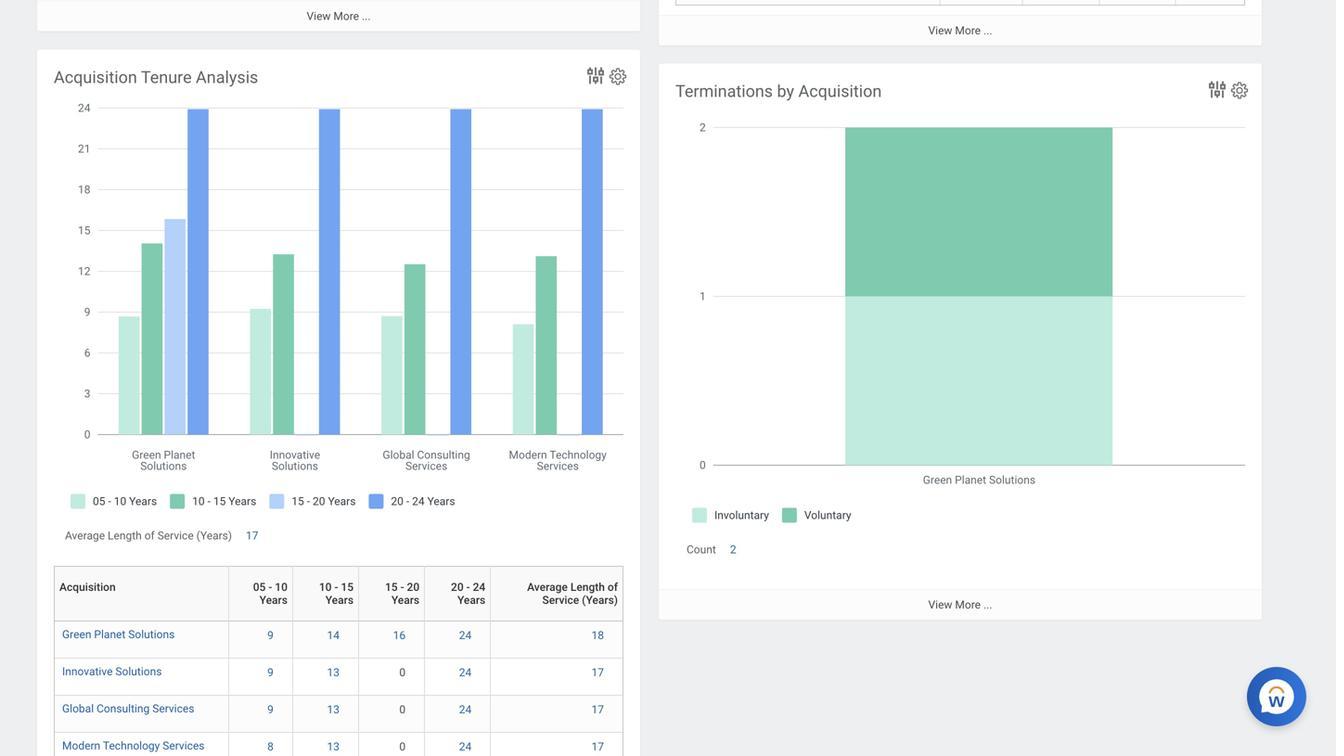 Task type: describe. For each thing, give the bounding box(es) containing it.
innovative
[[62, 665, 113, 678]]

acquisition right by
[[799, 82, 882, 101]]

18 button
[[592, 628, 607, 643]]

20 inside 20 - 24 years
[[451, 581, 464, 594]]

global consulting services link
[[62, 699, 194, 715]]

0 vertical spatial ...
[[362, 10, 371, 23]]

acquisition tenure analysis element
[[37, 50, 640, 756]]

view more ... inside the terminations by acquisition element
[[928, 598, 992, 611]]

(years) inside the average length of service (years)
[[582, 594, 618, 607]]

acquisition talent health element
[[659, 0, 1262, 45]]

24 inside 20 - 24 years
[[473, 581, 486, 594]]

2
[[730, 543, 736, 556]]

24 for modern technology services
[[459, 740, 472, 753]]

0 button for innovative solutions
[[399, 665, 408, 680]]

terminations
[[676, 82, 773, 101]]

acquisition for acquisition tenure analysis
[[54, 68, 137, 87]]

10 inside 10 - 15 years
[[319, 581, 332, 594]]

configure and view chart data image
[[585, 64, 607, 87]]

17 button for global consulting services
[[592, 702, 607, 717]]

years for 10
[[259, 594, 288, 607]]

2 button
[[730, 543, 739, 557]]

acquisition tenure analysis
[[54, 68, 258, 87]]

10 inside 05 - 10 years
[[275, 581, 288, 594]]

17 for modern technology services
[[592, 740, 604, 753]]

20 - 24 years button
[[430, 566, 498, 621]]

14
[[327, 629, 340, 642]]

17 button for modern technology services
[[592, 739, 607, 754]]

modern technology services link
[[62, 736, 205, 752]]

acquisition for acquisition
[[59, 581, 116, 594]]

17 for global consulting services
[[592, 703, 604, 716]]

more inside the terminations by acquisition element
[[955, 598, 981, 611]]

9 button for solutions
[[267, 628, 276, 643]]

17 button for innovative solutions
[[592, 665, 607, 680]]

- for 10
[[334, 581, 338, 594]]

average inside the average length of service (years)
[[527, 581, 568, 594]]

average length of service (years) button
[[496, 581, 618, 607]]

global consulting services
[[62, 702, 194, 715]]

of inside the average length of service (years)
[[608, 581, 618, 594]]

0 horizontal spatial service
[[157, 530, 194, 543]]

- for 15
[[400, 581, 404, 594]]

years for 24
[[457, 594, 486, 607]]

global
[[62, 702, 94, 715]]

9 button for services
[[267, 702, 276, 717]]

24 for innovative solutions
[[459, 666, 472, 679]]

05
[[253, 581, 266, 594]]

24 button for innovative solutions
[[459, 665, 474, 680]]

technology
[[103, 739, 160, 752]]

16
[[393, 629, 406, 642]]

8 button
[[267, 739, 276, 754]]

view inside the acquisition talent health element
[[928, 24, 953, 37]]

24 button for modern technology services
[[459, 739, 474, 754]]

05 - 10 years
[[253, 581, 288, 607]]

18
[[592, 629, 604, 642]]

15 inside 10 - 15 years
[[341, 581, 354, 594]]

14 button
[[327, 628, 342, 643]]

configure terminations by acquisition image
[[1230, 80, 1250, 101]]

terminations by acquisition
[[676, 82, 882, 101]]

0 vertical spatial average
[[65, 530, 105, 543]]

20 inside 15 - 20 years
[[407, 581, 420, 594]]

innovative solutions
[[62, 665, 162, 678]]

10 - 15 years button
[[298, 566, 366, 621]]

20 - 24 years
[[451, 581, 486, 607]]

tenure
[[141, 68, 192, 87]]

13 button for modern technology services
[[327, 739, 342, 754]]

0 for global consulting services
[[399, 703, 406, 716]]

... inside the terminations by acquisition element
[[984, 598, 992, 611]]

2 9 from the top
[[267, 666, 274, 679]]

services for modern technology services
[[163, 739, 205, 752]]

8
[[267, 740, 274, 753]]

1 horizontal spatial average length of service (years)
[[527, 581, 618, 607]]

15 inside 15 - 20 years
[[385, 581, 398, 594]]

0 for modern technology services
[[399, 740, 406, 753]]

0 vertical spatial more
[[334, 10, 359, 23]]

16 button
[[393, 628, 408, 643]]



Task type: vqa. For each thing, say whether or not it's contained in the screenshot.


Task type: locate. For each thing, give the bounding box(es) containing it.
0 horizontal spatial average length of service (years)
[[65, 530, 232, 543]]

(years) up acquisition button
[[196, 530, 232, 543]]

0 vertical spatial 13 button
[[327, 665, 342, 680]]

1 horizontal spatial service
[[542, 594, 579, 607]]

1 24 button from the top
[[459, 628, 474, 643]]

more inside the acquisition talent health element
[[955, 24, 981, 37]]

service right 20 - 24 years
[[542, 594, 579, 607]]

1 vertical spatial 0
[[399, 703, 406, 716]]

green planet solutions link
[[62, 624, 175, 641]]

years inside 20 - 24 years
[[457, 594, 486, 607]]

services right technology
[[163, 739, 205, 752]]

0 vertical spatial services
[[152, 702, 194, 715]]

13
[[327, 666, 340, 679], [327, 703, 340, 716], [327, 740, 340, 753]]

1 vertical spatial length
[[571, 581, 605, 594]]

years for 15
[[325, 594, 354, 607]]

0 vertical spatial length
[[108, 530, 142, 543]]

20 right 15 - 20 years
[[451, 581, 464, 594]]

24 button for green planet solutions
[[459, 628, 474, 643]]

1 vertical spatial ...
[[984, 24, 992, 37]]

3 24 button from the top
[[459, 702, 474, 717]]

- for 20
[[466, 581, 470, 594]]

13 for global consulting services
[[327, 703, 340, 716]]

- up 16 button
[[400, 581, 404, 594]]

view
[[307, 10, 331, 23], [928, 24, 953, 37], [928, 598, 953, 611]]

9
[[267, 629, 274, 642], [267, 666, 274, 679], [267, 703, 274, 716]]

2 24 button from the top
[[459, 665, 474, 680]]

solutions up global consulting services link
[[115, 665, 162, 678]]

2 20 from the left
[[451, 581, 464, 594]]

more
[[334, 10, 359, 23], [955, 24, 981, 37], [955, 598, 981, 611]]

2 0 from the top
[[399, 703, 406, 716]]

0 horizontal spatial 15
[[341, 581, 354, 594]]

1 horizontal spatial (years)
[[582, 594, 618, 607]]

1 horizontal spatial length
[[571, 581, 605, 594]]

2 vertical spatial 0
[[399, 740, 406, 753]]

1 horizontal spatial 10
[[319, 581, 332, 594]]

2 years from the left
[[325, 594, 354, 607]]

17 button
[[246, 529, 261, 544], [592, 665, 607, 680], [592, 702, 607, 717], [592, 739, 607, 754]]

... inside the acquisition talent health element
[[984, 24, 992, 37]]

modern
[[62, 739, 100, 752]]

1 vertical spatial 13 button
[[327, 702, 342, 717]]

2 vertical spatial 13
[[327, 740, 340, 753]]

years up 16 button
[[391, 594, 420, 607]]

...
[[362, 10, 371, 23], [984, 24, 992, 37], [984, 598, 992, 611]]

10 right the 05 at the left bottom
[[275, 581, 288, 594]]

9 for services
[[267, 703, 274, 716]]

15
[[341, 581, 354, 594], [385, 581, 398, 594]]

1 vertical spatial services
[[163, 739, 205, 752]]

1 horizontal spatial 20
[[451, 581, 464, 594]]

- right 15 - 20 years
[[466, 581, 470, 594]]

0 button
[[399, 665, 408, 680], [399, 702, 408, 717], [399, 739, 408, 754]]

service
[[157, 530, 194, 543], [542, 594, 579, 607]]

2 vertical spatial 0 button
[[399, 739, 408, 754]]

acquisition inside button
[[59, 581, 116, 594]]

years inside 05 - 10 years
[[259, 594, 288, 607]]

3 - from the left
[[400, 581, 404, 594]]

2 0 button from the top
[[399, 702, 408, 717]]

- right the 05 at the left bottom
[[269, 581, 272, 594]]

years left the 10 - 15 years button
[[259, 594, 288, 607]]

05 - 10 years button
[[234, 566, 300, 621]]

10 - 15 years
[[319, 581, 354, 607]]

1 years from the left
[[259, 594, 288, 607]]

3 0 from the top
[[399, 740, 406, 753]]

0 vertical spatial view more ...
[[307, 10, 371, 23]]

2 15 from the left
[[385, 581, 398, 594]]

average length of service (years) up acquisition button
[[65, 530, 232, 543]]

1 vertical spatial more
[[955, 24, 981, 37]]

4 years from the left
[[457, 594, 486, 607]]

1 vertical spatial of
[[608, 581, 618, 594]]

- inside 15 - 20 years
[[400, 581, 404, 594]]

acquisition button
[[59, 567, 236, 622]]

24 button for global consulting services
[[459, 702, 474, 717]]

average right 20 - 24 years
[[527, 581, 568, 594]]

1 vertical spatial average
[[527, 581, 568, 594]]

- inside 20 - 24 years
[[466, 581, 470, 594]]

analysis
[[196, 68, 258, 87]]

planet
[[94, 628, 126, 641]]

1 20 from the left
[[407, 581, 420, 594]]

3 9 from the top
[[267, 703, 274, 716]]

years right 15 - 20 years
[[457, 594, 486, 607]]

(years)
[[196, 530, 232, 543], [582, 594, 618, 607]]

0 horizontal spatial 20
[[407, 581, 420, 594]]

2 9 button from the top
[[267, 665, 276, 680]]

view more ... inside the acquisition talent health element
[[928, 24, 992, 37]]

17 for innovative solutions
[[592, 666, 604, 679]]

2 vertical spatial more
[[955, 598, 981, 611]]

2 vertical spatial 9 button
[[267, 702, 276, 717]]

average
[[65, 530, 105, 543], [527, 581, 568, 594]]

2 - from the left
[[334, 581, 338, 594]]

1 - from the left
[[269, 581, 272, 594]]

1 0 from the top
[[399, 666, 406, 679]]

0 vertical spatial solutions
[[128, 628, 175, 641]]

15 up 14 button
[[341, 581, 354, 594]]

2 vertical spatial view more ...
[[928, 598, 992, 611]]

1 vertical spatial view more ...
[[928, 24, 992, 37]]

15 - 20 years
[[385, 581, 420, 607]]

years for 20
[[391, 594, 420, 607]]

3 9 button from the top
[[267, 702, 276, 717]]

- up 14 button
[[334, 581, 338, 594]]

0 vertical spatial average length of service (years)
[[65, 530, 232, 543]]

view more ...
[[307, 10, 371, 23], [928, 24, 992, 37], [928, 598, 992, 611]]

13 button for innovative solutions
[[327, 665, 342, 680]]

by
[[777, 82, 794, 101]]

3 13 button from the top
[[327, 739, 342, 754]]

view inside the terminations by acquisition element
[[928, 598, 953, 611]]

20 up 16 button
[[407, 581, 420, 594]]

3 13 from the top
[[327, 740, 340, 753]]

1 0 button from the top
[[399, 665, 408, 680]]

0 horizontal spatial (years)
[[196, 530, 232, 543]]

2 13 from the top
[[327, 703, 340, 716]]

13 button for global consulting services
[[327, 702, 342, 717]]

0 horizontal spatial average
[[65, 530, 105, 543]]

0 vertical spatial 13
[[327, 666, 340, 679]]

24 for global consulting services
[[459, 703, 472, 716]]

- inside 10 - 15 years
[[334, 581, 338, 594]]

1 vertical spatial solutions
[[115, 665, 162, 678]]

1 horizontal spatial average
[[527, 581, 568, 594]]

15 up 16
[[385, 581, 398, 594]]

0 vertical spatial 9
[[267, 629, 274, 642]]

0 horizontal spatial 10
[[275, 581, 288, 594]]

years inside 15 - 20 years
[[391, 594, 420, 607]]

service up acquisition button
[[157, 530, 194, 543]]

1 10 from the left
[[275, 581, 288, 594]]

years up 14 button
[[325, 594, 354, 607]]

20
[[407, 581, 420, 594], [451, 581, 464, 594]]

1 vertical spatial 9
[[267, 666, 274, 679]]

0 vertical spatial 0 button
[[399, 665, 408, 680]]

0 button for modern technology services
[[399, 739, 408, 754]]

count
[[687, 543, 716, 556]]

2 vertical spatial ...
[[984, 598, 992, 611]]

0 vertical spatial view
[[307, 10, 331, 23]]

0 for innovative solutions
[[399, 666, 406, 679]]

4 - from the left
[[466, 581, 470, 594]]

0
[[399, 666, 406, 679], [399, 703, 406, 716], [399, 740, 406, 753]]

1 13 button from the top
[[327, 665, 342, 680]]

length up 18
[[571, 581, 605, 594]]

2 vertical spatial 9
[[267, 703, 274, 716]]

17
[[246, 530, 258, 543], [592, 666, 604, 679], [592, 703, 604, 716], [592, 740, 604, 753]]

configure acquisition tenure analysis image
[[608, 66, 628, 87]]

years
[[259, 594, 288, 607], [325, 594, 354, 607], [391, 594, 420, 607], [457, 594, 486, 607]]

- inside 05 - 10 years
[[269, 581, 272, 594]]

green planet solutions
[[62, 628, 175, 641]]

acquisition up green
[[59, 581, 116, 594]]

of
[[144, 530, 155, 543], [608, 581, 618, 594]]

1 15 from the left
[[341, 581, 354, 594]]

1 vertical spatial 0 button
[[399, 702, 408, 717]]

2 vertical spatial view
[[928, 598, 953, 611]]

length
[[108, 530, 142, 543], [571, 581, 605, 594]]

length up acquisition button
[[108, 530, 142, 543]]

1 vertical spatial service
[[542, 594, 579, 607]]

13 button
[[327, 665, 342, 680], [327, 702, 342, 717], [327, 739, 342, 754]]

solutions
[[128, 628, 175, 641], [115, 665, 162, 678]]

modern technology services
[[62, 739, 205, 752]]

13 for innovative solutions
[[327, 666, 340, 679]]

-
[[269, 581, 272, 594], [334, 581, 338, 594], [400, 581, 404, 594], [466, 581, 470, 594]]

1 vertical spatial average length of service (years)
[[527, 581, 618, 607]]

10
[[275, 581, 288, 594], [319, 581, 332, 594]]

2 vertical spatial 13 button
[[327, 739, 342, 754]]

1 vertical spatial (years)
[[582, 594, 618, 607]]

1 vertical spatial 9 button
[[267, 665, 276, 680]]

1 13 from the top
[[327, 666, 340, 679]]

services
[[152, 702, 194, 715], [163, 739, 205, 752]]

solutions down acquisition button
[[128, 628, 175, 641]]

0 vertical spatial (years)
[[196, 530, 232, 543]]

1 9 button from the top
[[267, 628, 276, 643]]

0 vertical spatial 9 button
[[267, 628, 276, 643]]

view more ... link
[[37, 1, 640, 31], [659, 15, 1262, 45], [659, 589, 1262, 620]]

3 0 button from the top
[[399, 739, 408, 754]]

1 horizontal spatial 15
[[385, 581, 398, 594]]

15 - 20 years button
[[364, 566, 432, 621]]

24 for green planet solutions
[[459, 629, 472, 642]]

0 button for global consulting services
[[399, 702, 408, 717]]

years inside 10 - 15 years
[[325, 594, 354, 607]]

average up acquisition button
[[65, 530, 105, 543]]

13 for modern technology services
[[327, 740, 340, 753]]

1 horizontal spatial of
[[608, 581, 618, 594]]

consulting
[[97, 702, 150, 715]]

10 up 14
[[319, 581, 332, 594]]

average length of service (years)
[[65, 530, 232, 543], [527, 581, 618, 607]]

24
[[473, 581, 486, 594], [459, 629, 472, 642], [459, 666, 472, 679], [459, 703, 472, 716], [459, 740, 472, 753]]

(years) up 18 button
[[582, 594, 618, 607]]

services for global consulting services
[[152, 702, 194, 715]]

configure and view chart data image
[[1206, 78, 1229, 101]]

0 vertical spatial service
[[157, 530, 194, 543]]

1 vertical spatial 13
[[327, 703, 340, 716]]

innovative solutions link
[[62, 661, 162, 678]]

acquisition
[[54, 68, 137, 87], [799, 82, 882, 101], [59, 581, 116, 594]]

1 9 from the top
[[267, 629, 274, 642]]

- for 05
[[269, 581, 272, 594]]

terminations by acquisition element
[[659, 64, 1262, 620]]

9 button
[[267, 628, 276, 643], [267, 665, 276, 680], [267, 702, 276, 717]]

average length of service (years) up 18
[[527, 581, 618, 607]]

2 10 from the left
[[319, 581, 332, 594]]

1 vertical spatial view
[[928, 24, 953, 37]]

0 vertical spatial of
[[144, 530, 155, 543]]

24 button
[[459, 628, 474, 643], [459, 665, 474, 680], [459, 702, 474, 717], [459, 739, 474, 754]]

0 vertical spatial 0
[[399, 666, 406, 679]]

green
[[62, 628, 91, 641]]

3 years from the left
[[391, 594, 420, 607]]

2 13 button from the top
[[327, 702, 342, 717]]

acquisition left tenure
[[54, 68, 137, 87]]

4 24 button from the top
[[459, 739, 474, 754]]

0 horizontal spatial length
[[108, 530, 142, 543]]

service inside the average length of service (years)
[[542, 594, 579, 607]]

9 for solutions
[[267, 629, 274, 642]]

services right consulting
[[152, 702, 194, 715]]

length inside the average length of service (years)
[[571, 581, 605, 594]]

0 horizontal spatial of
[[144, 530, 155, 543]]



